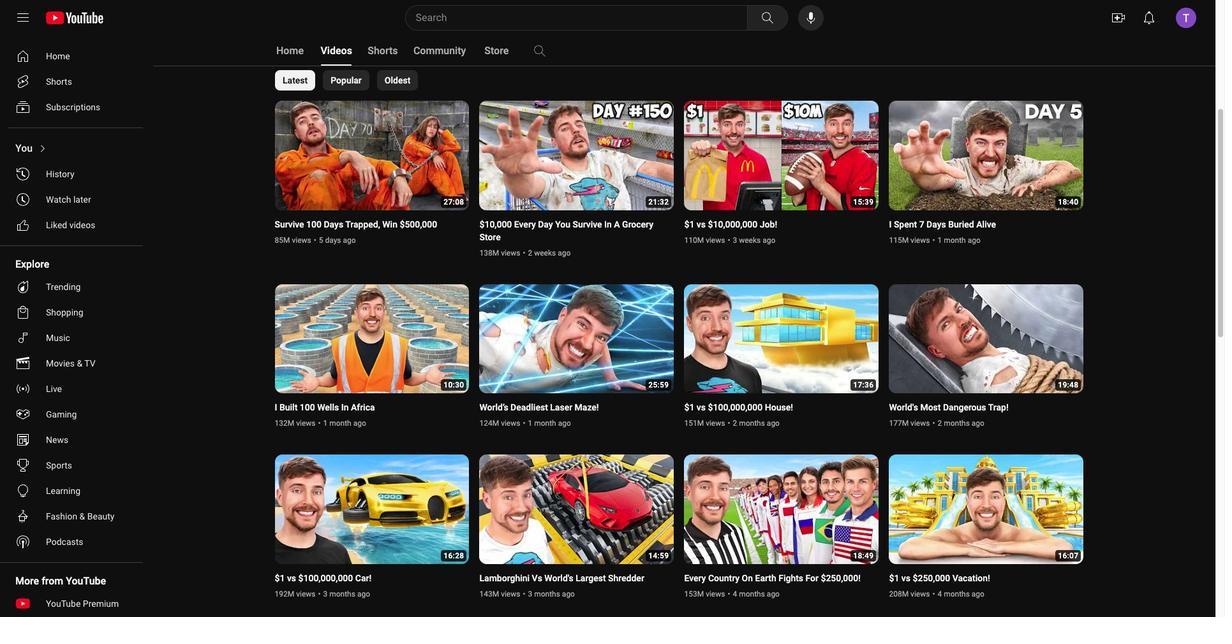 Task type: describe. For each thing, give the bounding box(es) containing it.
85m
[[275, 236, 290, 245]]

views for $1 vs $100,000,000 house!
[[706, 419, 725, 428]]

subscribe button
[[392, 3, 453, 26]]

videos
[[321, 45, 352, 57]]

built
[[279, 403, 298, 413]]

world's most dangerous trap! link
[[889, 401, 1009, 414]]

history
[[46, 169, 74, 179]]

wells
[[317, 403, 339, 413]]

lamborghini vs world's largest shredder
[[480, 574, 644, 584]]

143m views
[[480, 590, 520, 599]]

$1 vs $10,000,000 job! link
[[684, 218, 777, 231]]

ago for vacation!
[[972, 590, 985, 599]]

$1 vs $250,000 vacation! link
[[889, 572, 990, 585]]

deadliest
[[511, 403, 548, 413]]

17:36
[[853, 381, 874, 390]]

4 months ago for vacation!
[[938, 590, 985, 599]]

115m views
[[889, 236, 930, 245]]

1 for in
[[323, 419, 328, 428]]

15:39 link
[[684, 101, 879, 212]]

7
[[919, 219, 925, 229]]

Search text field
[[416, 10, 744, 26]]

$1 vs $100,000,000 car! by mrbeast 192,531,677 views 3 months ago 16 minutes element
[[275, 572, 372, 585]]

views for every country on earth fights for $250,000!
[[706, 590, 725, 599]]

124m
[[480, 419, 499, 428]]

14:59 link
[[480, 455, 674, 566]]

16:28 link
[[275, 455, 469, 566]]

$1 vs $100,000,000 house!
[[684, 403, 793, 413]]

trapped,
[[345, 219, 380, 229]]

17 minutes, 36 seconds element
[[853, 381, 874, 390]]

$250,000
[[913, 574, 950, 584]]

movies
[[46, 359, 75, 369]]

learning
[[46, 486, 80, 497]]

$1 vs $10,000,000 job! by mrbeast 110,516,335 views 3 weeks ago 15 minutes element
[[684, 218, 777, 231]]

$1 vs $100,000,000 house! by mrbeast 151,862,865 views 2 months ago 17 minutes element
[[684, 401, 793, 414]]

192m views
[[275, 590, 316, 599]]

i for i spent 7 days buried alive
[[889, 219, 892, 229]]

car!
[[355, 574, 372, 584]]

i built 100 wells in africa by mrbeast 132,427,862 views 1 month ago 10 minutes, 30 seconds element
[[275, 401, 375, 414]]

3 for $10,000,000
[[733, 236, 737, 245]]

lamborghini vs world's largest shredder by mrbeast 143,659,397 views 3 months ago 14 minutes, 59 seconds element
[[480, 572, 644, 585]]

every country on earth fights for $250,000! link
[[684, 572, 861, 585]]

143m
[[480, 590, 499, 599]]

liked
[[46, 220, 67, 230]]

27:08
[[444, 198, 464, 206]]

views for i built 100 wells in africa
[[296, 419, 316, 428]]

$100,000,000 for car!
[[298, 574, 353, 584]]

$250,000!
[[821, 574, 861, 584]]

vs for $1 vs $100,000,000 car!
[[287, 574, 296, 584]]

15:39
[[853, 198, 874, 206]]

months for trap!
[[944, 419, 970, 428]]

21 minutes, 32 seconds element
[[649, 198, 669, 206]]

videos
[[69, 220, 95, 230]]

youtube premium
[[46, 599, 119, 609]]

every country on earth fights for $250,000!
[[684, 574, 861, 584]]

ago for trapped,
[[343, 236, 356, 245]]

2 days from the left
[[927, 219, 946, 229]]

1 vertical spatial 100
[[300, 403, 315, 413]]

0 vertical spatial 100
[[306, 219, 322, 229]]

world's most dangerous trap! by mrbeast 177,831,113 views 2 months ago 19 minutes element
[[889, 401, 1009, 414]]

ago for house!
[[767, 419, 780, 428]]

1 month ago for in
[[323, 419, 366, 428]]

25 minutes, 59 seconds element
[[649, 381, 669, 390]]

10:30 link
[[275, 284, 469, 395]]

explore
[[15, 258, 49, 271]]

$100,000,000 for house!
[[708, 403, 763, 413]]

tab list containing latest
[[275, 70, 418, 91]]

survive 100 days trapped, win $500,000 link
[[275, 218, 437, 231]]

i spent 7 days buried alive
[[889, 219, 996, 229]]

africa
[[351, 403, 375, 413]]

i spent 7 days buried alive link
[[889, 218, 996, 231]]

every inside $10,000 every day you survive in a grocery store
[[514, 219, 536, 229]]

maze!
[[575, 403, 599, 413]]

18:49 link
[[684, 455, 879, 566]]

fashion & beauty
[[46, 512, 115, 522]]

i for i built 100 wells in africa
[[275, 403, 277, 413]]

16 minutes, 7 seconds element
[[1058, 552, 1079, 561]]

oldest
[[384, 75, 410, 86]]

months for earth
[[739, 590, 765, 599]]

10 minutes, 30 seconds element
[[444, 381, 464, 390]]

world's deadliest laser maze! link
[[480, 401, 599, 414]]

110m
[[684, 236, 704, 245]]

1 for buried
[[938, 236, 942, 245]]

later
[[73, 195, 91, 205]]

news
[[46, 435, 68, 445]]

trap!
[[988, 403, 1009, 413]]

months for car!
[[329, 590, 355, 599]]

grocery
[[622, 219, 654, 229]]

$1 vs $100,000,000 car! link
[[275, 572, 372, 585]]

3 months ago for world's
[[528, 590, 575, 599]]

124m views
[[480, 419, 520, 428]]

$500,000
[[400, 219, 437, 229]]

vs for $1 vs $100,000,000 house!
[[697, 403, 706, 413]]

177m
[[889, 419, 909, 428]]

$1 for $1 vs $10,000,000 job!
[[684, 219, 695, 229]]

& for tv
[[77, 359, 82, 369]]

153m
[[684, 590, 704, 599]]

ago for car!
[[357, 590, 370, 599]]

ago for wells
[[353, 419, 366, 428]]

days
[[325, 236, 341, 245]]

subscribe
[[402, 9, 442, 19]]

ago for earth
[[767, 590, 780, 599]]

job!
[[760, 219, 777, 229]]

avatar image image
[[1176, 8, 1197, 28]]

house!
[[765, 403, 793, 413]]

21:32 link
[[480, 101, 674, 212]]

18:40
[[1058, 198, 1079, 206]]

a
[[614, 219, 620, 229]]

0 vertical spatial youtube
[[66, 576, 106, 588]]

watch later
[[46, 195, 91, 205]]

watch
[[46, 195, 71, 205]]

18 minutes, 49 seconds element
[[853, 552, 874, 561]]

192m
[[275, 590, 294, 599]]

months for vacation!
[[944, 590, 970, 599]]

14:59
[[649, 552, 669, 561]]

5
[[319, 236, 323, 245]]

151m
[[684, 419, 704, 428]]

$1 for $1 vs $100,000,000 house!
[[684, 403, 695, 413]]

$1 for $1 vs $100,000,000 car!
[[275, 574, 285, 584]]

lamborghini
[[480, 574, 530, 584]]

2 for $100,000,000
[[733, 419, 737, 428]]

2 months ago for $100,000,000
[[733, 419, 780, 428]]

0 horizontal spatial world's
[[545, 574, 574, 584]]

1 month ago for buried
[[938, 236, 981, 245]]

month for in
[[329, 419, 351, 428]]

138m
[[480, 249, 499, 258]]

most
[[921, 403, 941, 413]]

4 for on
[[733, 590, 737, 599]]

for
[[806, 574, 819, 584]]

14 minutes, 59 seconds element
[[649, 552, 669, 561]]

15 minutes, 39 seconds element
[[853, 198, 874, 206]]

19 minutes, 48 seconds element
[[1058, 381, 1079, 390]]

survive inside $10,000 every day you survive in a grocery store
[[573, 219, 602, 229]]

$10,000,000
[[708, 219, 758, 229]]

1 horizontal spatial world's
[[889, 403, 918, 413]]



Task type: vqa. For each thing, say whether or not it's contained in the screenshot.


Task type: locate. For each thing, give the bounding box(es) containing it.
win
[[382, 219, 398, 229]]

views for i spent 7 days buried alive
[[911, 236, 930, 245]]

0 vertical spatial i
[[889, 219, 892, 229]]

2 3 months ago from the left
[[528, 590, 575, 599]]

0 vertical spatial every
[[514, 219, 536, 229]]

0 horizontal spatial month
[[329, 419, 351, 428]]

1 horizontal spatial shorts
[[368, 45, 398, 57]]

100 up 5
[[306, 219, 322, 229]]

0 vertical spatial weeks
[[739, 236, 761, 245]]

3 for $100,000,000
[[323, 590, 328, 599]]

world's right vs
[[545, 574, 574, 584]]

0 horizontal spatial days
[[324, 219, 343, 229]]

1 vertical spatial world's
[[545, 574, 574, 584]]

months for house!
[[739, 419, 765, 428]]

views for world's deadliest laser maze!
[[501, 419, 520, 428]]

2 tab list from the top
[[275, 70, 418, 91]]

music
[[46, 333, 70, 343]]

2 right 138m views
[[528, 249, 532, 258]]

1 vertical spatial youtube
[[46, 599, 81, 609]]

0 horizontal spatial 3 months ago
[[323, 590, 370, 599]]

1 vertical spatial tab list
[[275, 70, 418, 91]]

store right community
[[485, 45, 509, 57]]

vs up the '110m views'
[[697, 219, 706, 229]]

21:32
[[649, 198, 669, 206]]

2 months ago down $1 vs $100,000,000 house! link on the right of page
[[733, 419, 780, 428]]

0 horizontal spatial 3
[[323, 590, 328, 599]]

2 horizontal spatial 1
[[938, 236, 942, 245]]

2 2 months ago from the left
[[938, 419, 985, 428]]

ago for maze!
[[558, 419, 571, 428]]

$100,000,000
[[708, 403, 763, 413], [298, 574, 353, 584]]

1 vertical spatial you
[[555, 219, 571, 229]]

27 minutes, 8 seconds element
[[444, 198, 464, 206]]

from
[[42, 576, 63, 588]]

3 down $10,000,000
[[733, 236, 737, 245]]

1 horizontal spatial 2
[[733, 419, 737, 428]]

2 months ago down dangerous on the bottom of the page
[[938, 419, 985, 428]]

0 vertical spatial &
[[77, 359, 82, 369]]

1 vertical spatial $100,000,000
[[298, 574, 353, 584]]

views for $1 vs $10,000,000 job!
[[706, 236, 725, 245]]

25:59 link
[[480, 284, 674, 395]]

survive inside survive 100 days trapped, win $500,000 by mrbeast 85,705,255 views 5 days ago 27 minutes element
[[275, 219, 304, 229]]

history link
[[8, 161, 138, 187], [8, 161, 138, 187]]

1 horizontal spatial 4
[[938, 590, 942, 599]]

youtube up youtube premium
[[66, 576, 106, 588]]

1 horizontal spatial i
[[889, 219, 892, 229]]

1 horizontal spatial weeks
[[739, 236, 761, 245]]

i left spent
[[889, 219, 892, 229]]

$1 up 110m at the right
[[684, 219, 695, 229]]

1 down deadliest
[[528, 419, 532, 428]]

watch later link
[[8, 187, 138, 213], [8, 187, 138, 213]]

home up subscriptions
[[46, 51, 70, 61]]

0 horizontal spatial $100,000,000
[[298, 574, 353, 584]]

1 vertical spatial i
[[275, 403, 277, 413]]

ago down 'alive'
[[968, 236, 981, 245]]

1 vertical spatial every
[[684, 574, 706, 584]]

every left day
[[514, 219, 536, 229]]

views right 151m
[[706, 419, 725, 428]]

1 horizontal spatial 1 month ago
[[528, 419, 571, 428]]

0 vertical spatial you
[[15, 142, 33, 154]]

months down the $1 vs $100,000,000 car! by mrbeast 192,531,677 views 3 months ago 16 minutes element
[[329, 590, 355, 599]]

85m views
[[275, 236, 311, 245]]

1 horizontal spatial 3 months ago
[[528, 590, 575, 599]]

0 vertical spatial shorts
[[368, 45, 398, 57]]

months down $1 vs $100,000,000 house! link on the right of page
[[739, 419, 765, 428]]

1 vertical spatial &
[[80, 512, 85, 522]]

ago down lamborghini vs world's largest shredder
[[562, 590, 575, 599]]

ago for days
[[968, 236, 981, 245]]

views for $1 vs $100,000,000 car!
[[296, 590, 316, 599]]

ago down $10,000 every day you survive in a grocery store
[[558, 249, 571, 258]]

1 days from the left
[[324, 219, 343, 229]]

3 months ago for $100,000,000
[[323, 590, 370, 599]]

1 4 months ago from the left
[[733, 590, 780, 599]]

days
[[324, 219, 343, 229], [927, 219, 946, 229]]

4 down $1 vs $250,000 vacation! link on the right bottom of the page
[[938, 590, 942, 599]]

0 horizontal spatial 1 month ago
[[323, 419, 366, 428]]

2 months ago for dangerous
[[938, 419, 985, 428]]

vs inside "element"
[[697, 403, 706, 413]]

132m
[[275, 419, 294, 428]]

1 horizontal spatial 4 months ago
[[938, 590, 985, 599]]

i spent 7 days buried alive by mrbeast 115,693,669 views 1 month ago 18 minutes element
[[889, 218, 996, 231]]

0 horizontal spatial 1
[[323, 419, 328, 428]]

ago down job!
[[763, 236, 776, 245]]

$10,000 every day you survive in a grocery store by mrbeast 138,148,242 views 2 weeks ago 21 minutes element
[[480, 218, 659, 244]]

tab list
[[275, 36, 646, 66], [275, 70, 418, 91]]

youtube down more from youtube
[[46, 599, 81, 609]]

4 months ago for earth
[[733, 590, 780, 599]]

ago down car!
[[357, 590, 370, 599]]

in inside the i built 100 wells in africa by mrbeast 132,427,862 views 1 month ago 10 minutes, 30 seconds element
[[341, 403, 349, 413]]

ago down dangerous on the bottom of the page
[[972, 419, 985, 428]]

3 down the $1 vs $100,000,000 car! by mrbeast 192,531,677 views 3 months ago 16 minutes element
[[323, 590, 328, 599]]

1 down i spent 7 days buried alive link
[[938, 236, 942, 245]]

shorts inside tab list
[[368, 45, 398, 57]]

2 4 months ago from the left
[[938, 590, 985, 599]]

world's
[[480, 403, 508, 413]]

ago for job!
[[763, 236, 776, 245]]

1 horizontal spatial month
[[534, 419, 556, 428]]

$100,000,000 inside "element"
[[708, 403, 763, 413]]

115m
[[889, 236, 909, 245]]

views for world's most dangerous trap!
[[911, 419, 930, 428]]

world's deadliest laser maze! by mrbeast 124,427,936 views 1 month ago 25 minutes element
[[480, 401, 599, 414]]

live link
[[8, 377, 138, 402], [8, 377, 138, 402]]

0 horizontal spatial 4 months ago
[[733, 590, 780, 599]]

tab list down videos
[[275, 70, 418, 91]]

0 horizontal spatial in
[[341, 403, 349, 413]]

138m views
[[480, 249, 520, 258]]

5 days ago
[[319, 236, 356, 245]]

month down world's deadliest laser maze! link
[[534, 419, 556, 428]]

$1 up 192m
[[275, 574, 285, 584]]

live
[[46, 384, 62, 394]]

25:59
[[649, 381, 669, 390]]

month down wells
[[329, 419, 351, 428]]

0 horizontal spatial 2 months ago
[[733, 419, 780, 428]]

views down country
[[706, 590, 725, 599]]

world's
[[889, 403, 918, 413], [545, 574, 574, 584]]

largest
[[576, 574, 606, 584]]

1 tab list from the top
[[275, 36, 646, 66]]

2 down $1 vs $100,000,000 house! link on the right of page
[[733, 419, 737, 428]]

1 2 months ago from the left
[[733, 419, 780, 428]]

$1 vs $250,000 vacation! by mrbeast 208,523,632 views 4 months ago 16 minutes element
[[889, 572, 990, 585]]

month down buried
[[944, 236, 966, 245]]

0 horizontal spatial 4
[[733, 590, 737, 599]]

2 4 from the left
[[938, 590, 942, 599]]

store
[[485, 45, 509, 57], [480, 232, 501, 242]]

2 for day
[[528, 249, 532, 258]]

1 vertical spatial store
[[480, 232, 501, 242]]

1 month ago down buried
[[938, 236, 981, 245]]

more
[[15, 576, 39, 588]]

2 for dangerous
[[938, 419, 942, 428]]

0 horizontal spatial home
[[46, 51, 70, 61]]

1 3 months ago from the left
[[323, 590, 370, 599]]

more from youtube
[[15, 576, 106, 588]]

100 right built at bottom
[[300, 403, 315, 413]]

ago for you
[[558, 249, 571, 258]]

vs for $1 vs $10,000,000 job!
[[697, 219, 706, 229]]

$100,000,000 up 192m views
[[298, 574, 353, 584]]

18 minutes, 40 seconds element
[[1058, 198, 1079, 206]]

2 survive from the left
[[573, 219, 602, 229]]

2 horizontal spatial 1 month ago
[[938, 236, 981, 245]]

$1 vs $100,000,000 car!
[[275, 574, 372, 584]]

weeks for $10,000,000
[[739, 236, 761, 245]]

world's most dangerous trap!
[[889, 403, 1009, 413]]

world's deadliest laser maze!
[[480, 403, 599, 413]]

podcasts link
[[8, 530, 138, 555], [8, 530, 138, 555]]

in left the 'a' on the right top of the page
[[604, 219, 612, 229]]

2 horizontal spatial month
[[944, 236, 966, 245]]

movies & tv link
[[8, 351, 138, 377], [8, 351, 138, 377]]

4 down country
[[733, 590, 737, 599]]

3 for world's
[[528, 590, 532, 599]]

in inside $10,000 every day you survive in a grocery store
[[604, 219, 612, 229]]

3 months ago down lamborghini vs world's largest shredder link
[[528, 590, 575, 599]]

19:48
[[1058, 381, 1079, 390]]

tab list containing home
[[275, 36, 646, 66]]

1 horizontal spatial in
[[604, 219, 612, 229]]

months down on
[[739, 590, 765, 599]]

liked videos link
[[8, 213, 138, 238], [8, 213, 138, 238]]

shredder
[[608, 574, 644, 584]]

every up 153m
[[684, 574, 706, 584]]

you inside $10,000 every day you survive in a grocery store
[[555, 219, 571, 229]]

tv
[[84, 359, 96, 369]]

month for buried
[[944, 236, 966, 245]]

ago for largest
[[562, 590, 575, 599]]

ago right days
[[343, 236, 356, 245]]

2 horizontal spatial 2
[[938, 419, 942, 428]]

18:40 link
[[889, 101, 1084, 212]]

you link
[[8, 136, 138, 161], [8, 136, 138, 161]]

gaming
[[46, 410, 77, 420]]

vacation!
[[953, 574, 990, 584]]

ago down vacation!
[[972, 590, 985, 599]]

views for survive 100 days trapped, win $500,000
[[292, 236, 311, 245]]

ago
[[343, 236, 356, 245], [763, 236, 776, 245], [968, 236, 981, 245], [558, 249, 571, 258], [353, 419, 366, 428], [558, 419, 571, 428], [767, 419, 780, 428], [972, 419, 985, 428], [357, 590, 370, 599], [562, 590, 575, 599], [767, 590, 780, 599], [972, 590, 985, 599]]

months down dangerous on the bottom of the page
[[944, 419, 970, 428]]

dangerous
[[943, 403, 986, 413]]

vs up 192m views
[[287, 574, 296, 584]]

0 vertical spatial in
[[604, 219, 612, 229]]

16:28
[[444, 552, 464, 561]]

home
[[276, 45, 304, 57], [46, 51, 70, 61]]

buried
[[949, 219, 974, 229]]

4 months ago
[[733, 590, 780, 599], [938, 590, 985, 599]]

1 horizontal spatial 1
[[528, 419, 532, 428]]

1 horizontal spatial $100,000,000
[[708, 403, 763, 413]]

ago down africa
[[353, 419, 366, 428]]

spent
[[894, 219, 917, 229]]

views right 192m
[[296, 590, 316, 599]]

$1 inside "element"
[[684, 403, 695, 413]]

latest
[[282, 75, 307, 86]]

1 down i built 100 wells in africa link
[[323, 419, 328, 428]]

popular
[[330, 75, 361, 86]]

4 for $250,000
[[938, 590, 942, 599]]

months
[[739, 419, 765, 428], [944, 419, 970, 428], [329, 590, 355, 599], [534, 590, 560, 599], [739, 590, 765, 599], [944, 590, 970, 599]]

views for $1 vs $250,000 vacation!
[[911, 590, 930, 599]]

alive
[[977, 219, 996, 229]]

months down vacation!
[[944, 590, 970, 599]]

shopping
[[46, 308, 83, 318]]

$100,000,000 up 151m views at the bottom of the page
[[708, 403, 763, 413]]

views down 7
[[911, 236, 930, 245]]

home up latest
[[276, 45, 304, 57]]

fashion
[[46, 512, 77, 522]]

0 horizontal spatial i
[[275, 403, 277, 413]]

None search field
[[382, 5, 790, 31]]

1 horizontal spatial you
[[555, 219, 571, 229]]

ago down laser
[[558, 419, 571, 428]]

views down $250,000 in the bottom of the page
[[911, 590, 930, 599]]

2 down world's most dangerous trap!
[[938, 419, 942, 428]]

survive 100 days trapped, win $500,000 by mrbeast 85,705,255 views 5 days ago 27 minutes element
[[275, 218, 437, 231]]

weeks for day
[[534, 249, 556, 258]]

lamborghini vs world's largest shredder link
[[480, 572, 644, 585]]

0 horizontal spatial you
[[15, 142, 33, 154]]

weeks down $10,000,000
[[739, 236, 761, 245]]

shorts up oldest
[[368, 45, 398, 57]]

0 horizontal spatial survive
[[275, 219, 304, 229]]

ago down house!
[[767, 419, 780, 428]]

$1 for $1 vs $250,000 vacation!
[[889, 574, 899, 584]]

vs up 151m views at the bottom of the page
[[697, 403, 706, 413]]

ago down every country on earth fights for $250,000! link on the bottom of the page
[[767, 590, 780, 599]]

laser
[[550, 403, 573, 413]]

views down most
[[911, 419, 930, 428]]

in right wells
[[341, 403, 349, 413]]

0 vertical spatial store
[[485, 45, 509, 57]]

world's up 177m
[[889, 403, 918, 413]]

every country on earth fights for $250,000! by mrbeast 153,178,989 views 4 months ago 18 minutes element
[[684, 572, 861, 585]]

1 horizontal spatial every
[[684, 574, 706, 584]]

earth
[[755, 574, 776, 584]]

survive up 85m views
[[275, 219, 304, 229]]

0 horizontal spatial weeks
[[534, 249, 556, 258]]

views down lamborghini
[[501, 590, 520, 599]]

views for lamborghini vs world's largest shredder
[[501, 590, 520, 599]]

views right 124m
[[501, 419, 520, 428]]

0 horizontal spatial 2
[[528, 249, 532, 258]]

$10,000 every day you survive in a grocery store
[[480, 219, 654, 242]]

1 month ago down wells
[[323, 419, 366, 428]]

views for $10,000 every day you survive in a grocery store
[[501, 249, 520, 258]]

& for beauty
[[80, 512, 85, 522]]

views right 110m at the right
[[706, 236, 725, 245]]

16:07 link
[[889, 455, 1084, 566]]

1 4 from the left
[[733, 590, 737, 599]]

vs for $1 vs $250,000 vacation!
[[902, 574, 911, 584]]

1 horizontal spatial 2 months ago
[[938, 419, 985, 428]]

beauty
[[87, 512, 115, 522]]

1 vertical spatial in
[[341, 403, 349, 413]]

0 horizontal spatial every
[[514, 219, 536, 229]]

store inside $10,000 every day you survive in a grocery store
[[480, 232, 501, 242]]

$1 vs $10,000,000 job!
[[684, 219, 777, 229]]

1 horizontal spatial 3
[[528, 590, 532, 599]]

vs up the 208m views at the right of page
[[902, 574, 911, 584]]

132m views
[[275, 419, 316, 428]]

$1 vs $100,000,000 house! link
[[684, 401, 793, 414]]

views
[[292, 236, 311, 245], [706, 236, 725, 245], [911, 236, 930, 245], [501, 249, 520, 258], [296, 419, 316, 428], [501, 419, 520, 428], [706, 419, 725, 428], [911, 419, 930, 428], [296, 590, 316, 599], [501, 590, 520, 599], [706, 590, 725, 599], [911, 590, 930, 599]]

survive left the 'a' on the right top of the page
[[573, 219, 602, 229]]

4 months ago down vacation!
[[938, 590, 985, 599]]

community
[[414, 45, 466, 57]]

days up days
[[324, 219, 343, 229]]

store down $10,000
[[480, 232, 501, 242]]

days right 7
[[927, 219, 946, 229]]

151m views
[[684, 419, 725, 428]]

ago for trap!
[[972, 419, 985, 428]]

Subscribe text field
[[402, 9, 442, 19]]

0 vertical spatial $100,000,000
[[708, 403, 763, 413]]

& left tv
[[77, 359, 82, 369]]

$1 up 151m
[[684, 403, 695, 413]]

0 vertical spatial world's
[[889, 403, 918, 413]]

2 horizontal spatial 3
[[733, 236, 737, 245]]

fashion & beauty link
[[8, 504, 138, 530], [8, 504, 138, 530]]

4 months ago down on
[[733, 590, 780, 599]]

1 survive from the left
[[275, 219, 304, 229]]

1 vertical spatial weeks
[[534, 249, 556, 258]]

1 horizontal spatial survive
[[573, 219, 602, 229]]

i left built at bottom
[[275, 403, 277, 413]]

110m views
[[684, 236, 725, 245]]

you
[[15, 142, 33, 154], [555, 219, 571, 229]]

tab list down subscribe
[[275, 36, 646, 66]]

1 horizontal spatial days
[[927, 219, 946, 229]]

16 minutes, 28 seconds element
[[444, 552, 464, 561]]

subscriptions
[[46, 102, 100, 112]]

views right 85m on the top left of page
[[292, 236, 311, 245]]

$10,000
[[480, 219, 512, 229]]

$1 up 208m
[[889, 574, 899, 584]]

shorts up subscriptions
[[46, 77, 72, 87]]

1 vertical spatial shorts
[[46, 77, 72, 87]]

3 down vs
[[528, 590, 532, 599]]

1 horizontal spatial home
[[276, 45, 304, 57]]

trending
[[46, 282, 81, 292]]

1 month ago down world's deadliest laser maze! by mrbeast 124,427,936 views 1 month ago 25 minutes element
[[528, 419, 571, 428]]

months down vs
[[534, 590, 560, 599]]

0 vertical spatial tab list
[[275, 36, 646, 66]]

3
[[733, 236, 737, 245], [323, 590, 328, 599], [528, 590, 532, 599]]

months for largest
[[534, 590, 560, 599]]

208m views
[[889, 590, 930, 599]]

premium
[[83, 599, 119, 609]]

& left beauty
[[80, 512, 85, 522]]

weeks down day
[[534, 249, 556, 258]]

3 months ago down car!
[[323, 590, 370, 599]]

0 horizontal spatial shorts
[[46, 77, 72, 87]]

16:07
[[1058, 552, 1079, 561]]

27:08 link
[[275, 101, 469, 212]]

shorts link
[[8, 69, 138, 94], [8, 69, 138, 94]]

home link
[[8, 43, 138, 69], [8, 43, 138, 69]]

views right 132m
[[296, 419, 316, 428]]

i built 100 wells in africa link
[[275, 401, 375, 414]]

views right '138m'
[[501, 249, 520, 258]]



